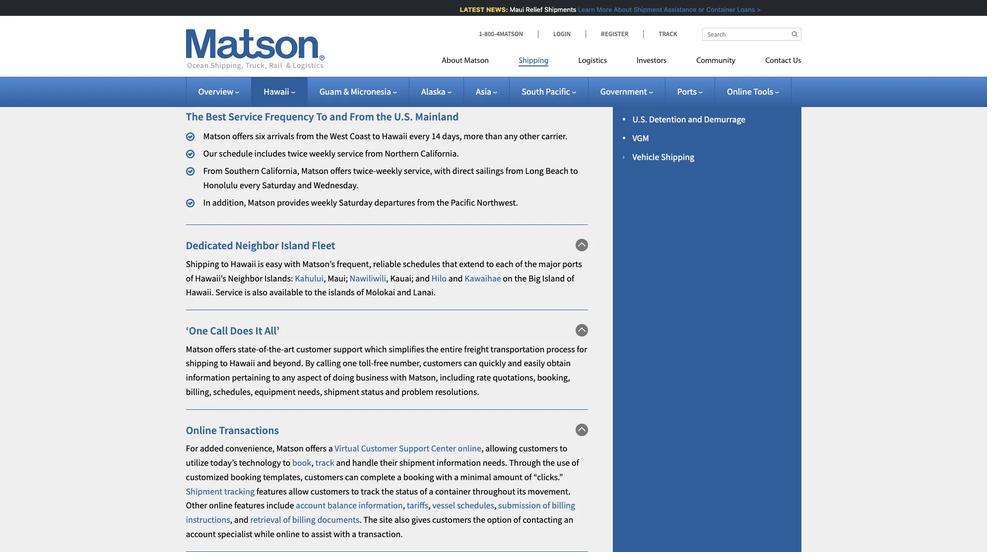 Task type: locate. For each thing, give the bounding box(es) containing it.
today, matson's service to hawaii is distinguished by the following features: the best service frequency to and from the u.s. mainland
[[186, 92, 539, 124]]

u.s. inside "today, matson's service to hawaii is distinguished by the following features: the best service frequency to and from the u.s. mainland"
[[394, 110, 413, 124]]

0 horizontal spatial online
[[186, 424, 217, 438]]

1 horizontal spatial online
[[276, 529, 300, 541]]

shipping to hawaii is easy with matson's frequent, reliable schedules that extend to each of the major ports of hawaii's neighbor islands:
[[186, 259, 582, 284]]

1 horizontal spatial online
[[727, 86, 752, 97]]

can inside and handle their shipment information needs. through the use of customized booking templates, customers can complete a booking with a minimal amount of "clicks." shipment tracking
[[345, 472, 359, 483]]

any down beyond.
[[282, 372, 295, 384]]

,
[[324, 273, 326, 284], [386, 273, 388, 284], [481, 443, 484, 455], [311, 458, 314, 469], [403, 501, 405, 512], [428, 501, 431, 512], [494, 501, 497, 512], [230, 515, 232, 526]]

about right "more"
[[609, 5, 627, 13]]

, left allowing
[[481, 443, 484, 455]]

shipping up south
[[519, 57, 549, 65]]

the inside shipping to hawaii is easy with matson's frequent, reliable schedules that extend to each of the major ports of hawaii's neighbor islands:
[[525, 259, 537, 270]]

process
[[546, 344, 575, 355]]

and inside and handle their shipment information needs. through the use of customized booking templates, customers can complete a booking with a minimal amount of "clicks." shipment tracking
[[336, 458, 351, 469]]

offers inside from southern california, matson offers twice-weekly service, with direct sailings from long beach to honolulu every saturday and wednesday.
[[330, 165, 351, 177]]

than
[[485, 131, 502, 142]]

0 horizontal spatial from
[[203, 165, 223, 177]]

from up twice
[[296, 131, 314, 142]]

of down "ports"
[[567, 273, 574, 284]]

following
[[451, 92, 495, 106]]

extend
[[459, 259, 485, 270]]

1 vertical spatial track
[[361, 486, 380, 498]]

0 horizontal spatial shipping
[[186, 358, 218, 369]]

billing,
[[186, 387, 211, 398]]

0 horizontal spatial can
[[345, 472, 359, 483]]

online down , and retrieval of billing documents
[[276, 529, 300, 541]]

matson up our
[[203, 131, 231, 142]]

matson up book
[[276, 443, 304, 455]]

lanai.
[[413, 287, 436, 299]]

1 vertical spatial throughout
[[473, 486, 515, 498]]

to up account balance information link
[[351, 486, 359, 498]]

addition,
[[212, 197, 246, 208]]

demurrage
[[704, 114, 746, 125]]

has down maui
[[514, 26, 527, 37]]

information inside matson offers state-of-the-art customer support which simplifies the entire freight transportation process for shipping to hawaii and beyond. by calling one toll-free number, customers can quickly and easily obtain information pertaining to any aspect of doing business with matson, including rate quotations, booking, billing, schedules, equipment needs, shipment status and problem resolutions.
[[186, 372, 230, 384]]

of inside matson offers state-of-the-art customer support which simplifies the entire freight transportation process for shipping to hawaii and beyond. by calling one toll-free number, customers can quickly and easily obtain information pertaining to any aspect of doing business with matson, including rate quotations, booking, billing, schedules, equipment needs, shipment status and problem resolutions.
[[324, 372, 331, 384]]

carrier. inside matson navigation company has been serving hawaii since 1882 and is recognized throughout the state as the islands' premier ocean carrier. matson's role in the economic development of hawaii has been significant. its famed passenger liners and waikiki hotels were instrumental in the development of tourism in the beginning of the last century. in the 1950s, matson revolutionized shipping services to hawaii when it introduced containerization in the pacific.
[[286, 26, 312, 37]]

west
[[330, 131, 348, 142]]

1 horizontal spatial track
[[361, 486, 380, 498]]

saturday inside from southern california, matson offers twice-weekly service, with direct sailings from long beach to honolulu every saturday and wednesday.
[[262, 180, 296, 191]]

1 vertical spatial account
[[186, 529, 216, 541]]

shipment down the customized
[[186, 486, 222, 498]]

1 vertical spatial online
[[209, 501, 233, 512]]

is inside "today, matson's service to hawaii is distinguished by the following features: the best service frequency to and from the u.s. mainland"
[[344, 92, 352, 106]]

backtop image
[[576, 239, 588, 252], [576, 325, 588, 337], [576, 424, 588, 437]]

with up container
[[436, 472, 452, 483]]

2 vertical spatial weekly
[[311, 197, 337, 208]]

0 horizontal spatial online
[[209, 501, 233, 512]]

which
[[365, 344, 387, 355]]

0 vertical spatial can
[[464, 358, 477, 369]]

1 horizontal spatial shipment
[[399, 458, 435, 469]]

online right center
[[458, 443, 481, 455]]

from up coast
[[350, 110, 374, 124]]

1 horizontal spatial status
[[396, 486, 418, 498]]

1 vertical spatial service
[[215, 287, 243, 299]]

1 vertical spatial backtop image
[[576, 325, 588, 337]]

track inside features allow customers to track the status of a container throughout its movement. other online features include
[[361, 486, 380, 498]]

can down handle
[[345, 472, 359, 483]]

1 vertical spatial the
[[364, 515, 378, 526]]

2 vertical spatial matson's
[[302, 259, 335, 270]]

the left state
[[538, 12, 550, 23]]

1 vertical spatial been
[[529, 26, 548, 37]]

0 vertical spatial overview
[[683, 37, 718, 48]]

offers up book , track
[[305, 443, 327, 455]]

carrier. right other
[[541, 131, 568, 142]]

online up for
[[186, 424, 217, 438]]

that
[[442, 259, 457, 270]]

0 vertical spatial throughout
[[493, 12, 536, 23]]

online for online transactions
[[186, 424, 217, 438]]

1 horizontal spatial service
[[337, 148, 363, 159]]

customers inside the ", allowing customers to utilize today's technology to"
[[519, 443, 558, 455]]

0 horizontal spatial information
[[186, 372, 230, 384]]

status inside matson offers state-of-the-art customer support which simplifies the entire freight transportation process for shipping to hawaii and beyond. by calling one toll-free number, customers can quickly and easily obtain information pertaining to any aspect of doing business with matson, including rate quotations, booking, billing, schedules, equipment needs, shipment status and problem resolutions.
[[361, 387, 384, 398]]

track link
[[315, 458, 334, 469]]

matson inside from southern california, matson offers twice-weekly service, with direct sailings from long beach to honolulu every saturday and wednesday.
[[301, 165, 329, 177]]

top menu navigation
[[442, 52, 801, 72]]

neighbor up easy
[[235, 239, 279, 253]]

also down account balance information , tariffs , vessel schedules ,
[[394, 515, 410, 526]]

1 vertical spatial matson's
[[219, 92, 260, 106]]

1 horizontal spatial any
[[504, 131, 518, 142]]

gives
[[412, 515, 431, 526]]

movement.
[[528, 486, 571, 498]]

0 horizontal spatial development
[[426, 26, 476, 37]]

throughout inside features allow customers to track the status of a container throughout its movement. other online features include
[[473, 486, 515, 498]]

1 horizontal spatial been
[[529, 26, 548, 37]]

1 vertical spatial shipping
[[186, 358, 218, 369]]

and inside from southern california, matson offers twice-weekly service, with direct sailings from long beach to honolulu every saturday and wednesday.
[[298, 180, 312, 191]]

hawaii inside shipping to hawaii is easy with matson's frequent, reliable schedules that extend to each of the major ports of hawaii's neighbor islands:
[[231, 259, 256, 270]]

to inside . the site also gives customers the option of contacting an account specialist while online to assist with a transaction.
[[302, 529, 309, 541]]

weekly down wednesday.
[[311, 197, 337, 208]]

service inside "today, matson's service to hawaii is distinguished by the following features: the best service frequency to and from the u.s. mainland"
[[228, 110, 263, 124]]

tariffs link
[[407, 501, 428, 512]]

"clicks."
[[534, 472, 563, 483]]

0 vertical spatial saturday
[[262, 180, 296, 191]]

dedicated neighbor island fleet
[[186, 239, 335, 253]]

a up vessel
[[429, 486, 434, 498]]

call
[[210, 324, 228, 338]]

None search field
[[702, 28, 801, 41]]

every left 14
[[409, 131, 430, 142]]

1 horizontal spatial overview
[[683, 37, 718, 48]]

matson,
[[409, 372, 438, 384]]

includes
[[254, 148, 286, 159]]

1-800-4matson
[[479, 30, 523, 38]]

1 booking from the left
[[231, 472, 261, 483]]

community
[[696, 57, 736, 65]]

the left west
[[316, 131, 328, 142]]

information up billing,
[[186, 372, 230, 384]]

from
[[350, 110, 374, 124], [203, 165, 223, 177]]

navigation
[[215, 12, 255, 23]]

shipment down doing
[[324, 387, 360, 398]]

&
[[344, 86, 349, 97]]

online down shipment tracking link
[[209, 501, 233, 512]]

include
[[266, 501, 294, 512]]

, up specialist
[[230, 515, 232, 526]]

with down documents
[[334, 529, 350, 541]]

customers inside . the site also gives customers the option of contacting an account specialist while online to assist with a transaction.
[[432, 515, 471, 526]]

shipping inside shipping to hawaii is easy with matson's frequent, reliable schedules that extend to each of the major ports of hawaii's neighbor islands:
[[186, 259, 219, 270]]

matson's inside matson navigation company has been serving hawaii since 1882 and is recognized throughout the state as the islands' premier ocean carrier. matson's role in the economic development of hawaii has been significant. its famed passenger liners and waikiki hotels were instrumental in the development of tourism in the beginning of the last century. in the 1950s, matson revolutionized shipping services to hawaii when it introduced containerization in the pacific.
[[314, 26, 346, 37]]

1 vertical spatial any
[[282, 372, 295, 384]]

container right 'or'
[[702, 5, 731, 13]]

entire
[[440, 344, 462, 355]]

the left entire
[[426, 344, 439, 355]]

weekly down "northern"
[[376, 165, 402, 177]]

it
[[255, 324, 262, 338]]

1 backtop image from the top
[[576, 239, 588, 252]]

1 horizontal spatial in
[[319, 55, 326, 66]]

and up specialist
[[234, 515, 249, 526]]

the inside "today, matson's service to hawaii is distinguished by the following features: the best service frequency to and from the u.s. mainland"
[[186, 110, 203, 124]]

0 vertical spatial online
[[727, 86, 752, 97]]

search image
[[792, 31, 798, 37]]

support
[[333, 344, 363, 355]]

0 vertical spatial status
[[361, 387, 384, 398]]

1 vertical spatial shipment
[[399, 458, 435, 469]]

'one
[[186, 324, 208, 338]]

also inside . the site also gives customers the option of contacting an account specialist while online to assist with a transaction.
[[394, 515, 410, 526]]

2 backtop image from the top
[[576, 325, 588, 337]]

weekly for service
[[309, 148, 335, 159]]

2 horizontal spatial information
[[437, 458, 481, 469]]

more
[[592, 5, 607, 13]]

a down documents
[[352, 529, 356, 541]]

schedule
[[219, 148, 253, 159]]

1 horizontal spatial from
[[350, 110, 374, 124]]

1 horizontal spatial account
[[296, 501, 326, 512]]

offers inside matson offers state-of-the-art customer support which simplifies the entire freight transportation process for shipping to hawaii and beyond. by calling one toll-free number, customers can quickly and easily obtain information pertaining to any aspect of doing business with matson, including rate quotations, booking, billing, schedules, equipment needs, shipment status and problem resolutions.
[[215, 344, 236, 355]]

0 vertical spatial shipment
[[324, 387, 360, 398]]

oversized cargo link
[[633, 1, 693, 13]]

of up tariffs
[[420, 486, 427, 498]]

and down virtual at the left
[[336, 458, 351, 469]]

for
[[186, 443, 198, 455]]

1 vertical spatial status
[[396, 486, 418, 498]]

to inside from southern california, matson offers twice-weekly service, with direct sailings from long beach to honolulu every saturday and wednesday.
[[570, 165, 578, 177]]

1 horizontal spatial island
[[542, 273, 565, 284]]

0 horizontal spatial saturday
[[262, 180, 296, 191]]

added
[[200, 443, 224, 455]]

1 vertical spatial online
[[186, 424, 217, 438]]

with inside and handle their shipment information needs. through the use of customized booking templates, customers can complete a booking with a minimal amount of "clicks." shipment tracking
[[436, 472, 452, 483]]

online inside . the site also gives customers the option of contacting an account specialist while online to assist with a transaction.
[[276, 529, 300, 541]]

and up provides
[[298, 180, 312, 191]]

features down tracking
[[234, 501, 265, 512]]

retrieval of billing documents link
[[250, 515, 360, 526]]

the down today, at the top left of page
[[186, 110, 203, 124]]

track
[[315, 458, 334, 469], [361, 486, 380, 498]]

2 vertical spatial online
[[276, 529, 300, 541]]

nawiliwili
[[350, 273, 386, 284]]

hilo link
[[432, 273, 447, 284]]

0 vertical spatial in
[[319, 55, 326, 66]]

been
[[310, 12, 328, 23], [529, 26, 548, 37]]

also
[[252, 287, 268, 299], [394, 515, 410, 526]]

the up big
[[525, 259, 537, 270]]

0 vertical spatial weekly
[[309, 148, 335, 159]]

1 horizontal spatial booking
[[403, 472, 434, 483]]

the inside features allow customers to track the status of a container throughout its movement. other online features include
[[382, 486, 394, 498]]

0 vertical spatial matson's
[[314, 26, 346, 37]]

account
[[296, 501, 326, 512], [186, 529, 216, 541]]

1 vertical spatial billing
[[292, 515, 316, 526]]

kahului
[[295, 273, 324, 284]]

asia link
[[476, 86, 497, 97]]

matson inside the top menu navigation
[[464, 57, 489, 65]]

1 vertical spatial overview
[[198, 86, 233, 97]]

0 horizontal spatial any
[[282, 372, 295, 384]]

to down retrieval of billing documents link
[[302, 529, 309, 541]]

0 vertical spatial has
[[295, 12, 308, 23]]

, inside the ", allowing customers to utilize today's technology to"
[[481, 443, 484, 455]]

from inside from southern california, matson offers twice-weekly service, with direct sailings from long beach to honolulu every saturday and wednesday.
[[506, 165, 524, 177]]

0 horizontal spatial track
[[315, 458, 334, 469]]

0 vertical spatial service
[[228, 110, 263, 124]]

0 vertical spatial been
[[310, 12, 328, 23]]

a
[[328, 443, 333, 455], [397, 472, 402, 483], [454, 472, 459, 483], [429, 486, 434, 498], [352, 529, 356, 541]]

a up container
[[454, 472, 459, 483]]

to inside matson navigation company has been serving hawaii since 1882 and is recognized throughout the state as the islands' premier ocean carrier. matson's role in the economic development of hawaii has been significant. its famed passenger liners and waikiki hotels were instrumental in the development of tourism in the beginning of the last century. in the 1950s, matson revolutionized shipping services to hawaii when it introduced containerization in the pacific.
[[518, 55, 526, 66]]

service,
[[404, 165, 432, 177]]

company
[[257, 12, 293, 23]]

0 horizontal spatial account
[[186, 529, 216, 541]]

schedules down container
[[457, 501, 494, 512]]

1 vertical spatial also
[[394, 515, 410, 526]]

throughout down "amount"
[[473, 486, 515, 498]]

0 horizontal spatial carrier.
[[286, 26, 312, 37]]

0 horizontal spatial shipment
[[324, 387, 360, 398]]

by
[[305, 358, 315, 369]]

convenience,
[[226, 443, 275, 455]]

frequency
[[265, 110, 314, 124]]

2 horizontal spatial online
[[458, 443, 481, 455]]

1 vertical spatial can
[[345, 472, 359, 483]]

1 horizontal spatial billing
[[552, 501, 575, 512]]

1 horizontal spatial carrier.
[[541, 131, 568, 142]]

the
[[538, 12, 550, 23], [186, 26, 198, 37], [373, 26, 386, 37], [475, 40, 488, 52], [195, 55, 207, 66], [257, 55, 270, 66], [328, 55, 340, 66], [300, 69, 312, 80], [433, 92, 449, 106], [376, 110, 392, 124], [316, 131, 328, 142], [437, 197, 449, 208], [525, 259, 537, 270], [514, 273, 527, 284], [314, 287, 327, 299], [426, 344, 439, 355], [543, 458, 555, 469], [382, 486, 394, 498], [473, 515, 485, 526]]

and inside on the big island of hawaii. service is also available to the islands of molokai and lanai.
[[397, 287, 411, 299]]

transaction.
[[358, 529, 403, 541]]

account inside . the site also gives customers the option of contacting an account specialist while online to assist with a transaction.
[[186, 529, 216, 541]]

matson's
[[314, 26, 346, 37], [219, 92, 260, 106], [302, 259, 335, 270]]

utilize
[[186, 458, 209, 469]]

island up easy
[[281, 239, 310, 253]]

customers down entire
[[423, 358, 462, 369]]

backtop image for fleet
[[576, 239, 588, 252]]

u.s.
[[394, 110, 413, 124], [633, 114, 647, 125]]

features:
[[497, 92, 539, 106]]

0 vertical spatial track
[[315, 458, 334, 469]]

has right company
[[295, 12, 308, 23]]

1 horizontal spatial saturday
[[339, 197, 373, 208]]

0 horizontal spatial pacific
[[451, 197, 475, 208]]

premier
[[230, 26, 260, 37]]

1 horizontal spatial can
[[464, 358, 477, 369]]

1 horizontal spatial also
[[394, 515, 410, 526]]

online for account
[[276, 529, 300, 541]]

customers inside matson offers state-of-the-art customer support which simplifies the entire freight transportation process for shipping to hawaii and beyond. by calling one toll-free number, customers can quickly and easily obtain information pertaining to any aspect of doing business with matson, including rate quotations, booking, billing, schedules, equipment needs, shipment status and problem resolutions.
[[423, 358, 462, 369]]

1 horizontal spatial every
[[409, 131, 430, 142]]

big
[[529, 273, 541, 284]]

matson down 1-
[[464, 57, 489, 65]]

matson up islands'
[[186, 12, 213, 23]]

the down century.
[[300, 69, 312, 80]]

customers down vessel
[[432, 515, 471, 526]]

allow
[[289, 486, 309, 498]]

0 horizontal spatial status
[[361, 387, 384, 398]]

1 vertical spatial shipment
[[186, 486, 222, 498]]

special projects link
[[633, 58, 692, 69]]

of down movement.
[[543, 501, 550, 512]]

minimal
[[460, 472, 491, 483]]

special
[[633, 58, 660, 69]]

1-800-4matson link
[[479, 30, 538, 38]]

pacific down direct on the left top
[[451, 197, 475, 208]]

billing inside submission of billing instructions
[[552, 501, 575, 512]]

and right to
[[330, 110, 348, 124]]

and inside "today, matson's service to hawaii is distinguished by the following features: the best service frequency to and from the u.s. mainland"
[[330, 110, 348, 124]]

1 vertical spatial container
[[680, 20, 717, 31]]

instrumental
[[417, 40, 465, 52]]

1 vertical spatial about
[[442, 57, 463, 65]]

learn more about shipment assistance or container loans > link
[[573, 5, 756, 13]]

about
[[609, 5, 627, 13], [442, 57, 463, 65]]

1 horizontal spatial has
[[514, 26, 527, 37]]

status down business
[[361, 387, 384, 398]]

1 vertical spatial service
[[337, 148, 363, 159]]

micronesia
[[351, 86, 391, 97]]

been left serving
[[310, 12, 328, 23]]

carrier.
[[286, 26, 312, 37], [541, 131, 568, 142]]

is inside shipping to hawaii is easy with matson's frequent, reliable schedules that extend to each of the major ports of hawaii's neighbor islands:
[[258, 259, 264, 270]]

container
[[702, 5, 731, 13], [680, 20, 717, 31]]

1 vertical spatial has
[[514, 26, 527, 37]]

in up pacific.
[[319, 55, 326, 66]]

beach
[[546, 165, 569, 177]]

california.
[[421, 148, 459, 159]]

with inside shipping to hawaii is easy with matson's frequent, reliable schedules that extend to each of the major ports of hawaii's neighbor islands:
[[284, 259, 301, 270]]

customers down track link
[[304, 472, 343, 483]]

weekly
[[309, 148, 335, 159], [376, 165, 402, 177], [311, 197, 337, 208]]

2 booking from the left
[[403, 472, 434, 483]]

from right departures at top
[[417, 197, 435, 208]]

1-
[[479, 30, 484, 38]]

every down 'southern'
[[240, 180, 260, 191]]

south
[[522, 86, 544, 97]]

1 vertical spatial information
[[437, 458, 481, 469]]

0 vertical spatial carrier.
[[286, 26, 312, 37]]

shipping
[[452, 55, 484, 66], [186, 358, 218, 369]]

status up account balance information , tariffs , vessel schedules ,
[[396, 486, 418, 498]]

matson's inside shipping to hawaii is easy with matson's frequent, reliable schedules that extend to each of the major ports of hawaii's neighbor islands:
[[302, 259, 335, 270]]

0 vertical spatial backtop image
[[576, 239, 588, 252]]

a inside features allow customers to track the status of a container throughout its movement. other online features include
[[429, 486, 434, 498]]

california,
[[261, 165, 299, 177]]

1 vertical spatial from
[[203, 165, 223, 177]]

the left option
[[473, 515, 485, 526]]

vehicle shipping link
[[633, 151, 695, 163]]

shipment up 'refrigerated'
[[629, 5, 658, 13]]

and up lanai. at the left bottom of the page
[[415, 273, 430, 284]]

0 horizontal spatial u.s.
[[394, 110, 413, 124]]

0 vertical spatial billing
[[552, 501, 575, 512]]

container down 'or'
[[680, 20, 717, 31]]

twice-
[[353, 165, 376, 177]]

islands'
[[200, 26, 229, 37]]

track down for added convenience, matson offers a virtual customer support center online
[[315, 458, 334, 469]]

0 horizontal spatial about
[[442, 57, 463, 65]]

to inside features allow customers to track the status of a container throughout its movement. other online features include
[[351, 486, 359, 498]]

or
[[694, 5, 700, 13]]

1 horizontal spatial development
[[489, 40, 539, 52]]

2 vertical spatial backtop image
[[576, 424, 588, 437]]

features up include
[[256, 486, 287, 498]]

backtop image for it
[[576, 325, 588, 337]]

matson's inside "today, matson's service to hawaii is distinguished by the following features: the best service frequency to and from the u.s. mainland"
[[219, 92, 260, 106]]

all'
[[265, 324, 280, 338]]

and left problem
[[385, 387, 400, 398]]

customers inside features allow customers to track the status of a container throughout its movement. other online features include
[[311, 486, 350, 498]]

to right "beach"
[[570, 165, 578, 177]]

our
[[203, 148, 217, 159]]

shipping inside matson offers state-of-the-art customer support which simplifies the entire freight transportation process for shipping to hawaii and beyond. by calling one toll-free number, customers can quickly and easily obtain information pertaining to any aspect of doing business with matson, including rate quotations, booking, billing, schedules, equipment needs, shipment status and problem resolutions.
[[186, 358, 218, 369]]

0 vertical spatial development
[[426, 26, 476, 37]]

0 vertical spatial online
[[458, 443, 481, 455]]

of
[[478, 26, 485, 37], [541, 40, 549, 52], [248, 55, 255, 66], [515, 259, 523, 270], [186, 273, 193, 284], [567, 273, 574, 284], [356, 287, 364, 299], [324, 372, 331, 384], [572, 458, 579, 469], [524, 472, 532, 483], [420, 486, 427, 498], [543, 501, 550, 512], [283, 515, 291, 526], [514, 515, 521, 526]]

, up option
[[494, 501, 497, 512]]

service down the hawaii's
[[215, 287, 243, 299]]

latest news: maui relief shipments learn more about shipment assistance or container loans >
[[455, 5, 756, 13]]

service down coast
[[337, 148, 363, 159]]

schedules up hilo
[[403, 259, 440, 270]]

1 vertical spatial development
[[489, 40, 539, 52]]

online inside features allow customers to track the status of a container throughout its movement. other online features include
[[209, 501, 233, 512]]



Task type: vqa. For each thing, say whether or not it's contained in the screenshot.
U.S. Detention and Demurrage Link
yes



Task type: describe. For each thing, give the bounding box(es) containing it.
guam
[[320, 86, 342, 97]]

about matson
[[442, 57, 489, 65]]

offers left six
[[232, 131, 253, 142]]

matson offers six arrivals from the west coast to hawaii every 14 days, more than any other carrier.
[[203, 131, 568, 142]]

it
[[577, 55, 582, 66]]

of inside submission of billing instructions
[[543, 501, 550, 512]]

in down century.
[[291, 69, 298, 80]]

maui;
[[328, 273, 348, 284]]

customized
[[186, 472, 229, 483]]

1 vertical spatial in
[[203, 197, 211, 208]]

1 horizontal spatial u.s.
[[633, 114, 647, 125]]

in inside matson navigation company has been serving hawaii since 1882 and is recognized throughout the state as the islands' premier ocean carrier. matson's role in the economic development of hawaii has been significant. its famed passenger liners and waikiki hotels were instrumental in the development of tourism in the beginning of the last century. in the 1950s, matson revolutionized shipping services to hawaii when it introduced containerization in the pacific.
[[319, 55, 326, 66]]

is inside on the big island of hawaii. service is also available to the islands of molokai and lanai.
[[244, 287, 250, 299]]

support
[[399, 443, 429, 455]]

0 vertical spatial about
[[609, 5, 627, 13]]

the down significant.
[[195, 55, 207, 66]]

shipping right 'vehicle'
[[661, 151, 695, 163]]

to inside on the big island of hawaii. service is also available to the islands of molokai and lanai.
[[305, 287, 313, 299]]

3 backtop image from the top
[[576, 424, 588, 437]]

vgm link
[[633, 133, 649, 144]]

service inside "today, matson's service to hawaii is distinguished by the following features: the best service frequency to and from the u.s. mainland"
[[262, 92, 295, 106]]

art
[[284, 344, 295, 355]]

and up "quotations,"
[[508, 358, 522, 369]]

direct
[[452, 165, 474, 177]]

simplifies
[[389, 344, 425, 355]]

a inside . the site also gives customers the option of contacting an account specialist while online to assist with a transaction.
[[352, 529, 356, 541]]

beyond.
[[273, 358, 303, 369]]

relief
[[521, 5, 538, 13]]

community link
[[682, 52, 751, 72]]

hawaii.
[[186, 287, 214, 299]]

a down their
[[397, 472, 402, 483]]

status inside features allow customers to track the status of a container throughout its movement. other online features include
[[396, 486, 418, 498]]

long
[[525, 165, 544, 177]]

the down 'distinguished'
[[376, 110, 392, 124]]

0 vertical spatial neighbor
[[235, 239, 279, 253]]

submission
[[498, 501, 541, 512]]

tariff rates/rules link
[[633, 95, 698, 107]]

investors
[[637, 57, 667, 65]]

the inside . the site also gives customers the option of contacting an account specialist while online to assist with a transaction.
[[364, 515, 378, 526]]

and down of-
[[257, 358, 271, 369]]

0 vertical spatial account
[[296, 501, 326, 512]]

the up hotels
[[373, 26, 386, 37]]

its
[[229, 40, 238, 52]]

, left tariffs link
[[403, 501, 405, 512]]

1882
[[407, 12, 425, 23]]

can inside matson offers state-of-the-art customer support which simplifies the entire freight transportation process for shipping to hawaii and beyond. by calling one toll-free number, customers can quickly and easily obtain information pertaining to any aspect of doing business with matson, including rate quotations, booking, billing, schedules, equipment needs, shipment status and problem resolutions.
[[464, 358, 477, 369]]

and handle their shipment information needs. through the use of customized booking templates, customers can complete a booking with a minimal amount of "clicks." shipment tracking
[[186, 458, 579, 498]]

'one call does it all'
[[186, 324, 280, 338]]

in up "about matson"
[[466, 40, 474, 52]]

of down the famed
[[248, 55, 255, 66]]

book , track
[[292, 458, 334, 469]]

amount
[[493, 472, 523, 483]]

the inside . the site also gives customers the option of contacting an account specialist while online to assist with a transaction.
[[473, 515, 485, 526]]

weekly inside from southern california, matson offers twice-weekly service, with direct sailings from long beach to honolulu every saturday and wednesday.
[[376, 165, 402, 177]]

of down include
[[283, 515, 291, 526]]

to up equipment
[[272, 372, 280, 384]]

account balance information , tariffs , vessel schedules ,
[[296, 501, 498, 512]]

tourism
[[550, 40, 579, 52]]

quotations,
[[493, 372, 536, 384]]

freight
[[464, 344, 489, 355]]

the down kahului link
[[314, 287, 327, 299]]

the up significant.
[[186, 26, 198, 37]]

today's
[[210, 458, 237, 469]]

1 vertical spatial saturday
[[339, 197, 373, 208]]

and down rates/rules
[[688, 114, 702, 125]]

1 horizontal spatial information
[[359, 501, 403, 512]]

and right liners
[[327, 40, 342, 52]]

and right 1882
[[427, 12, 441, 23]]

introduced
[[186, 69, 227, 80]]

a up track link
[[328, 443, 333, 455]]

contact us
[[765, 57, 801, 65]]

also inside on the big island of hawaii. service is also available to the islands of molokai and lanai.
[[252, 287, 268, 299]]

shipping down loans
[[719, 20, 752, 31]]

beginning
[[209, 55, 246, 66]]

0 horizontal spatial overview
[[198, 86, 233, 97]]

site
[[379, 515, 393, 526]]

vessel schedules link
[[633, 76, 696, 88]]

matson down hotels
[[367, 55, 395, 66]]

Search search field
[[702, 28, 801, 41]]

passenger
[[265, 40, 303, 52]]

south pacific
[[522, 86, 570, 97]]

service inside on the big island of hawaii. service is also available to the islands of molokai and lanai.
[[215, 287, 243, 299]]

0 vertical spatial features
[[256, 486, 287, 498]]

hawaii up role
[[359, 12, 385, 23]]

island inside on the big island of hawaii. service is also available to the islands of molokai and lanai.
[[542, 273, 565, 284]]

the down 1-
[[475, 40, 488, 52]]

doing
[[333, 372, 354, 384]]

4matson
[[496, 30, 523, 38]]

problem
[[402, 387, 433, 398]]

shipping inside the top menu navigation
[[519, 57, 549, 65]]

vehicle shipping
[[633, 151, 695, 163]]

equipment
[[255, 387, 296, 398]]

hawaii left when
[[527, 55, 553, 66]]

hawaii up "northern"
[[382, 131, 408, 142]]

special projects
[[633, 58, 692, 69]]

overview link
[[198, 86, 239, 97]]

of inside features allow customers to track the status of a container throughout its movement. other online features include
[[420, 486, 427, 498]]

government
[[601, 86, 647, 97]]

economic
[[388, 26, 424, 37]]

liners
[[305, 40, 325, 52]]

the left last
[[257, 55, 270, 66]]

online for its
[[209, 501, 233, 512]]

0 horizontal spatial has
[[295, 12, 308, 23]]

tools
[[754, 86, 773, 97]]

0 vertical spatial any
[[504, 131, 518, 142]]

about inside the top menu navigation
[[442, 57, 463, 65]]

with inside matson offers state-of-the-art customer support which simplifies the entire freight transportation process for shipping to hawaii and beyond. by calling one toll-free number, customers can quickly and easily obtain information pertaining to any aspect of doing business with matson, including rate quotations, booking, billing, schedules, equipment needs, shipment status and problem resolutions.
[[390, 372, 407, 384]]

on
[[503, 273, 513, 284]]

1950s,
[[342, 55, 366, 66]]

customers inside and handle their shipment information needs. through the use of customized booking templates, customers can complete a booking with a minimal amount of "clicks." shipment tracking
[[304, 472, 343, 483]]

, left maui;
[[324, 273, 326, 284]]

online transactions
[[186, 424, 279, 438]]

u.s. detention and demurrage
[[633, 114, 746, 125]]

of down through
[[524, 472, 532, 483]]

logistics link
[[564, 52, 622, 72]]

the right on
[[514, 273, 527, 284]]

today,
[[186, 92, 217, 106]]

1 vertical spatial pacific
[[451, 197, 475, 208]]

to up the hawaii's
[[221, 259, 229, 270]]

islands:
[[264, 273, 293, 284]]

every inside from southern california, matson offers twice-weekly service, with direct sailings from long beach to honolulu every saturday and wednesday.
[[240, 180, 260, 191]]

shipment tracking link
[[186, 486, 255, 498]]

register
[[601, 30, 629, 38]]

the inside matson offers state-of-the-art customer support which simplifies the entire freight transportation process for shipping to hawaii and beyond. by calling one toll-free number, customers can quickly and easily obtain information pertaining to any aspect of doing business with matson, including rate quotations, booking, billing, schedules, equipment needs, shipment status and problem resolutions.
[[426, 344, 439, 355]]

with inside from southern california, matson offers twice-weekly service, with direct sailings from long beach to honolulu every saturday and wednesday.
[[434, 165, 451, 177]]

to left 'each'
[[486, 259, 494, 270]]

is inside matson navigation company has been serving hawaii since 1882 and is recognized throughout the state as the islands' premier ocean carrier. matson's role in the economic development of hawaii has been significant. its famed passenger liners and waikiki hotels were instrumental in the development of tourism in the beginning of the last century. in the 1950s, matson revolutionized shipping services to hawaii when it introduced containerization in the pacific.
[[443, 12, 449, 23]]

were
[[397, 40, 415, 52]]

vessel
[[633, 76, 656, 88]]

use
[[557, 458, 570, 469]]

, left track link
[[311, 458, 314, 469]]

guam & micronesia
[[320, 86, 391, 97]]

twice
[[288, 148, 308, 159]]

shipment inside matson offers state-of-the-art customer support which simplifies the entire freight transportation process for shipping to hawaii and beyond. by calling one toll-free number, customers can quickly and easily obtain information pertaining to any aspect of doing business with matson, including rate quotations, booking, billing, schedules, equipment needs, shipment status and problem resolutions.
[[324, 387, 360, 398]]

track link
[[644, 30, 677, 38]]

in addition, matson provides weekly saturday departures from the pacific northwest.
[[203, 197, 518, 208]]

alaska
[[421, 86, 446, 97]]

guam & micronesia link
[[320, 86, 397, 97]]

of up shipping link
[[541, 40, 549, 52]]

schedules inside shipping to hawaii is easy with matson's frequent, reliable schedules that extend to each of the major ports of hawaii's neighbor islands:
[[403, 259, 440, 270]]

0 horizontal spatial been
[[310, 12, 328, 23]]

of down nawiliwili
[[356, 287, 364, 299]]

weekly for saturday
[[311, 197, 337, 208]]

online for online tools
[[727, 86, 752, 97]]

matson inside matson offers state-of-the-art customer support which simplifies the entire freight transportation process for shipping to hawaii and beyond. by calling one toll-free number, customers can quickly and easily obtain information pertaining to any aspect of doing business with matson, including rate quotations, booking, billing, schedules, equipment needs, shipment status and problem resolutions.
[[186, 344, 213, 355]]

1 vertical spatial carrier.
[[541, 131, 568, 142]]

equipment overview link
[[640, 37, 718, 48]]

, down reliable at the left top of page
[[386, 273, 388, 284]]

0 vertical spatial container
[[702, 5, 731, 13]]

1 horizontal spatial schedules
[[457, 501, 494, 512]]

shipment inside and handle their shipment information needs. through the use of customized booking templates, customers can complete a booking with a minimal amount of "clicks." shipment tracking
[[186, 486, 222, 498]]

blue matson logo with ocean, shipping, truck, rail and logistics written beneath it. image
[[186, 29, 325, 70]]

pertaining
[[232, 372, 270, 384]]

to up templates,
[[283, 458, 291, 469]]

toll-
[[359, 358, 374, 369]]

the right departures at top
[[437, 197, 449, 208]]

refrigerated
[[633, 20, 678, 31]]

of up hawaii.
[[186, 273, 193, 284]]

and down that
[[449, 273, 463, 284]]

of inside . the site also gives customers the option of contacting an account specialist while online to assist with a transaction.
[[514, 515, 521, 526]]

provides
[[277, 197, 309, 208]]

to inside "today, matson's service to hawaii is distinguished by the following features: the best service frequency to and from the u.s. mainland"
[[298, 92, 307, 106]]

complete
[[360, 472, 395, 483]]

to right coast
[[372, 131, 380, 142]]

with inside . the site also gives customers the option of contacting an account specialist while online to assist with a transaction.
[[334, 529, 350, 541]]

hawaii inside matson offers state-of-the-art customer support which simplifies the entire freight transportation process for shipping to hawaii and beyond. by calling one toll-free number, customers can quickly and easily obtain information pertaining to any aspect of doing business with matson, including rate quotations, booking, billing, schedules, equipment needs, shipment status and problem resolutions.
[[230, 358, 255, 369]]

, and retrieval of billing documents
[[230, 515, 360, 526]]

the up pacific.
[[328, 55, 340, 66]]

free
[[374, 358, 388, 369]]

in right role
[[365, 26, 372, 37]]

matson left provides
[[248, 197, 275, 208]]

of down recognized
[[478, 26, 485, 37]]

1 vertical spatial features
[[234, 501, 265, 512]]

number,
[[390, 358, 421, 369]]

0 horizontal spatial island
[[281, 239, 310, 253]]

of right 'each'
[[515, 259, 523, 270]]

0 horizontal spatial billing
[[292, 515, 316, 526]]

from inside from southern california, matson offers twice-weekly service, with direct sailings from long beach to honolulu every saturday and wednesday.
[[203, 165, 223, 177]]

balance
[[328, 501, 357, 512]]

0 vertical spatial pacific
[[546, 86, 570, 97]]

neighbor inside shipping to hawaii is easy with matson's frequent, reliable schedules that extend to each of the major ports of hawaii's neighbor islands:
[[228, 273, 263, 284]]

shipment inside and handle their shipment information needs. through the use of customized booking templates, customers can complete a booking with a minimal amount of "clicks." shipment tracking
[[399, 458, 435, 469]]

0 vertical spatial every
[[409, 131, 430, 142]]

to up use
[[560, 443, 568, 455]]

in down significant.
[[186, 55, 193, 66]]

hawaii right 1-
[[487, 26, 512, 37]]

1 horizontal spatial shipment
[[629, 5, 658, 13]]

, left vessel
[[428, 501, 431, 512]]

the inside and handle their shipment information needs. through the use of customized booking templates, customers can complete a booking with a minimal amount of "clicks." shipment tracking
[[543, 458, 555, 469]]

maui
[[505, 5, 519, 13]]

alaska link
[[421, 86, 452, 97]]

business
[[356, 372, 389, 384]]

nawiliwili link
[[350, 273, 386, 284]]

hawaii inside "today, matson's service to hawaii is distinguished by the following features: the best service frequency to and from the u.s. mainland"
[[310, 92, 342, 106]]

information inside and handle their shipment information needs. through the use of customized booking templates, customers can complete a booking with a minimal amount of "clicks." shipment tracking
[[437, 458, 481, 469]]

the right by
[[433, 92, 449, 106]]

throughout inside matson navigation company has been serving hawaii since 1882 and is recognized throughout the state as the islands' premier ocean carrier. matson's role in the economic development of hawaii has been significant. its famed passenger liners and waikiki hotels were instrumental in the development of tourism in the beginning of the last century. in the 1950s, matson revolutionized shipping services to hawaii when it introduced containerization in the pacific.
[[493, 12, 536, 23]]

any inside matson offers state-of-the-art customer support which simplifies the entire freight transportation process for shipping to hawaii and beyond. by calling one toll-free number, customers can quickly and easily obtain information pertaining to any aspect of doing business with matson, including rate quotations, booking, billing, schedules, equipment needs, shipment status and problem resolutions.
[[282, 372, 295, 384]]

shipping inside matson navigation company has been serving hawaii since 1882 and is recognized throughout the state as the islands' premier ocean carrier. matson's role in the economic development of hawaii has been significant. its famed passenger liners and waikiki hotels were instrumental in the development of tourism in the beginning of the last century. in the 1950s, matson revolutionized shipping services to hawaii when it introduced containerization in the pacific.
[[452, 55, 484, 66]]

us
[[793, 57, 801, 65]]

from up twice-
[[365, 148, 383, 159]]

hawaii down "containerization"
[[264, 86, 289, 97]]

assist
[[311, 529, 332, 541]]

from inside "today, matson's service to hawaii is distinguished by the following features: the best service frequency to and from the u.s. mainland"
[[350, 110, 374, 124]]

to up schedules, at the bottom of the page
[[220, 358, 228, 369]]

of right use
[[572, 458, 579, 469]]



